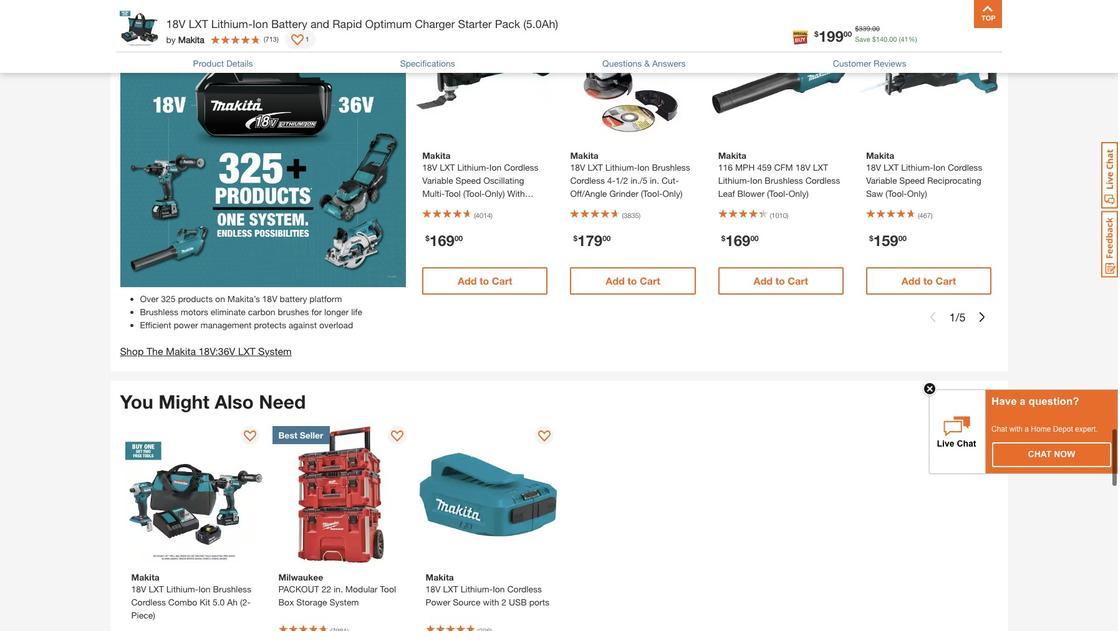 Task type: vqa. For each thing, say whether or not it's contained in the screenshot.
AGAINST
yes



Task type: describe. For each thing, give the bounding box(es) containing it.
blade
[[422, 202, 445, 212]]

adapters
[[508, 202, 543, 212]]

) down battery
[[277, 35, 279, 43]]

brushless inside makita 116 mph 459 cfm 18v lxt lithium-ion brushless cordless leaf blower (tool-only)
[[765, 175, 803, 186]]

need
[[259, 391, 306, 413]]

display image
[[244, 431, 256, 444]]

brushless inside over 325 products on makita's 18v battery platform brushless motors eliminate carbon brushes for longer life efficient power management protects against overload
[[140, 307, 178, 317]]

makita 18v lxt lithium-ion cordless variable speed reciprocating saw (tool-only)
[[866, 150, 983, 199]]

$ up save
[[855, 24, 859, 32]]

reviews
[[874, 58, 907, 69]]

116 mph 459 cfm 18v lxt lithium-ion brushless cordless leaf blower (tool-only) image
[[712, 4, 850, 142]]

) for makita 18v lxt lithium-ion brushless cordless 4-1/2 in./5 in. cut- off/angle grinder (tool-only)
[[639, 212, 641, 220]]

multi-
[[422, 189, 445, 199]]

only) inside makita 18v lxt lithium-ion brushless cordless 4-1/2 in./5 in. cut- off/angle grinder (tool-only)
[[663, 189, 683, 199]]

for
[[312, 307, 322, 317]]

) for makita 18v lxt lithium-ion cordless variable speed reciprocating saw (tool-only)
[[931, 212, 933, 220]]

add for 1st add to cart button from the left
[[458, 275, 477, 287]]

with
[[507, 189, 525, 199]]

0 horizontal spatial .
[[871, 24, 873, 32]]

$ inside $ 159 00
[[870, 234, 874, 243]]

(tool- inside makita 18v lxt lithium-ion brushless cordless 4-1/2 in./5 in. cut- off/angle grinder (tool-only)
[[641, 189, 663, 199]]

pack
[[495, 17, 520, 31]]

charger
[[415, 17, 455, 31]]

specifications
[[400, 58, 455, 69]]

and inside makita 18v lxt lithium-ion cordless variable speed oscillating multi-tool (tool-only) with blade and accessory adapters
[[447, 202, 462, 212]]

saw
[[866, 189, 883, 199]]

$ 179 00
[[574, 232, 611, 250]]

lxt inside makita 18v lxt lithium-ion brushless cordless 4-1/2 in./5 in. cut- off/angle grinder (tool-only)
[[588, 162, 603, 173]]

overload
[[319, 320, 353, 330]]

cordless inside makita 18v lxt lithium-ion brushless cordless combo kit 5.0 ah (2- piece)
[[131, 598, 166, 608]]

4014
[[476, 212, 491, 220]]

off/angle
[[570, 189, 607, 199]]

feedback link image
[[1102, 211, 1118, 278]]

ion inside makita 116 mph 459 cfm 18v lxt lithium-ion brushless cordless leaf blower (tool-only)
[[750, 175, 763, 186]]

tool inside milwaukee packout 22 in. modular tool box storage system
[[380, 585, 396, 595]]

(tool- inside makita 18v lxt lithium-ion cordless variable speed reciprocating saw (tool-only)
[[886, 189, 907, 199]]

$ 199 00
[[815, 27, 852, 45]]

( 713 )
[[264, 35, 279, 43]]

speed for 169
[[456, 175, 481, 186]]

41
[[901, 35, 909, 43]]

protects
[[254, 320, 286, 330]]

(tool- inside makita 116 mph 459 cfm 18v lxt lithium-ion brushless cordless leaf blower (tool-only)
[[767, 189, 789, 199]]

2 horizontal spatial display image
[[538, 431, 551, 444]]

18v lxt lithium-ion battery and rapid optimum charger starter pack (5.0ah)
[[166, 17, 558, 31]]

199
[[819, 27, 844, 45]]

%)
[[909, 35, 917, 43]]

18v inside makita 18v lxt lithium-ion cordless power source with 2 usb ports
[[426, 585, 441, 595]]

$ 169 00 for 18v lxt lithium-ion cordless variable speed oscillating multi-tool (tool-only) with blade and accessory adapters
[[426, 232, 463, 250]]

mph
[[735, 162, 755, 173]]

box
[[279, 598, 294, 608]]

chat
[[992, 425, 1008, 434]]

18v lxt lithium-ion brushless cordless 4-1/2 in./5 in. cut-off/angle grinder (tool-only) image
[[564, 4, 702, 142]]

cart for second add to cart button
[[640, 275, 661, 287]]

/
[[956, 310, 960, 324]]

add for second add to cart button
[[606, 275, 625, 287]]

only) inside makita 18v lxt lithium-ion cordless variable speed reciprocating saw (tool-only)
[[907, 189, 928, 199]]

0 vertical spatial and
[[311, 17, 330, 31]]

modular
[[346, 585, 378, 595]]

makita for makita 18v lxt lithium-ion brushless cordless 4-1/2 in./5 in. cut- off/angle grinder (tool-only)
[[570, 150, 599, 161]]

169 for 18v lxt lithium-ion cordless variable speed oscillating multi-tool (tool-only) with blade and accessory adapters
[[430, 232, 455, 250]]

cart for 1st add to cart button from the left
[[492, 275, 513, 287]]

lithium- for makita 18v lxt lithium-ion cordless variable speed oscillating multi-tool (tool-only) with blade and accessory adapters
[[458, 162, 490, 173]]

116
[[718, 162, 733, 173]]

oscillating
[[484, 175, 524, 186]]

$ 159 00
[[870, 232, 907, 250]]

might
[[159, 391, 210, 413]]

00 inside $ 179 00
[[603, 234, 611, 243]]

1 for 1 / 5
[[950, 310, 956, 324]]

3 to from the left
[[776, 275, 785, 287]]

longer
[[324, 307, 349, 317]]

grinder
[[610, 189, 639, 199]]

chat now
[[1028, 450, 1076, 460]]

&
[[645, 58, 650, 69]]

in./5
[[631, 175, 648, 186]]

$ right save
[[873, 35, 876, 43]]

( for makita 116 mph 459 cfm 18v lxt lithium-ion brushless cordless leaf blower (tool-only)
[[770, 212, 772, 220]]

( for makita 18v lxt lithium-ion brushless cordless 4-1/2 in./5 in. cut- off/angle grinder (tool-only)
[[622, 212, 624, 220]]

4 to from the left
[[924, 275, 933, 287]]

efficient
[[140, 320, 171, 330]]

0 vertical spatial system
[[258, 345, 292, 357]]

$ down blade
[[426, 234, 430, 243]]

home
[[1031, 425, 1051, 434]]

lithium- inside makita 116 mph 459 cfm 18v lxt lithium-ion brushless cordless leaf blower (tool-only)
[[718, 175, 750, 186]]

save
[[855, 35, 871, 43]]

makita 18v lxt lithium-ion cordless variable speed oscillating multi-tool (tool-only) with blade and accessory adapters
[[422, 150, 543, 212]]

leaf
[[718, 189, 735, 199]]

source
[[453, 598, 481, 608]]

now
[[1054, 450, 1076, 460]]

ports
[[529, 598, 550, 608]]

18v up by
[[166, 17, 186, 31]]

best
[[279, 431, 297, 441]]

customer
[[833, 58, 872, 69]]

1 button
[[285, 30, 316, 49]]

1 for 1
[[306, 35, 309, 43]]

makita 116 mph 459 cfm 18v lxt lithium-ion brushless cordless leaf blower (tool-only)
[[718, 150, 840, 199]]

makita right by
[[178, 34, 204, 45]]

blower
[[738, 189, 765, 199]]

1/2
[[616, 175, 628, 186]]

depot
[[1053, 425, 1073, 434]]

$ down leaf
[[722, 234, 726, 243]]

kit
[[200, 598, 210, 608]]

1 horizontal spatial .
[[888, 35, 890, 43]]

life
[[351, 307, 362, 317]]

) for makita 116 mph 459 cfm 18v lxt lithium-ion brushless cordless leaf blower (tool-only)
[[787, 212, 789, 220]]

piece)
[[131, 611, 155, 621]]

lxt inside makita 18v lxt lithium-ion cordless power source with 2 usb ports
[[443, 585, 458, 595]]

lxt inside makita 18v lxt lithium-ion brushless cordless combo kit 5.0 ah (2- piece)
[[149, 585, 164, 595]]

325
[[161, 294, 176, 304]]

add to cart for 1st add to cart button from the left
[[458, 275, 513, 287]]

00 inside $ 199 00
[[844, 29, 852, 38]]

179
[[578, 232, 603, 250]]

this is the first slide image
[[929, 313, 939, 323]]

carbon
[[248, 307, 275, 317]]

chat now link
[[993, 443, 1111, 467]]

on
[[215, 294, 225, 304]]

$ inside $ 179 00
[[574, 234, 578, 243]]

makita for makita 116 mph 459 cfm 18v lxt lithium-ion brushless cordless leaf blower (tool-only)
[[718, 150, 747, 161]]

answers
[[652, 58, 686, 69]]

ion for makita 18v lxt lithium-ion cordless variable speed reciprocating saw (tool-only)
[[934, 162, 946, 173]]

system inside milwaukee packout 22 in. modular tool box storage system
[[330, 598, 359, 608]]

milwaukee
[[279, 573, 323, 583]]

(2-
[[240, 598, 251, 608]]

459
[[757, 162, 772, 173]]

you
[[120, 391, 153, 413]]

lithium- up details on the left top of the page
[[211, 17, 253, 31]]

management
[[201, 320, 252, 330]]

makita for makita 18v lxt lithium-ion cordless variable speed oscillating multi-tool (tool-only) with blade and accessory adapters
[[422, 150, 451, 161]]

5
[[960, 310, 966, 324]]

(tool- inside makita 18v lxt lithium-ion cordless variable speed oscillating multi-tool (tool-only) with blade and accessory adapters
[[463, 189, 485, 199]]

18v lxt lithium-ion cordless variable speed oscillating multi-tool (tool-only) with blade and accessory adapters image
[[416, 4, 554, 142]]

cordless inside makita 116 mph 459 cfm 18v lxt lithium-ion brushless cordless leaf blower (tool-only)
[[806, 175, 840, 186]]

( for makita 18v lxt lithium-ion cordless variable speed oscillating multi-tool (tool-only) with blade and accessory adapters
[[474, 212, 476, 220]]

variable for 159
[[866, 175, 897, 186]]

lithium- for makita 18v lxt lithium-ion cordless power source with 2 usb ports
[[461, 585, 493, 595]]

18v:36v
[[199, 345, 235, 357]]

cart for fourth add to cart button from left
[[936, 275, 957, 287]]

( 467 )
[[918, 212, 933, 220]]

cordless inside makita 18v lxt lithium-ion brushless cordless 4-1/2 in./5 in. cut- off/angle grinder (tool-only)
[[570, 175, 605, 186]]

in. inside milwaukee packout 22 in. modular tool box storage system
[[334, 585, 343, 595]]

brushless inside makita 18v lxt lithium-ion brushless cordless 4-1/2 in./5 in. cut- off/angle grinder (tool-only)
[[652, 162, 690, 173]]



Task type: locate. For each thing, give the bounding box(es) containing it.
$ down off/angle
[[574, 234, 578, 243]]

$ inside $ 199 00
[[815, 29, 819, 38]]

questions
[[603, 58, 642, 69]]

product details
[[193, 58, 253, 69]]

1 horizontal spatial $ 169 00
[[722, 232, 759, 250]]

ion up '2'
[[493, 585, 505, 595]]

18v inside makita 18v lxt lithium-ion brushless cordless 4-1/2 in./5 in. cut- off/angle grinder (tool-only)
[[570, 162, 585, 173]]

3 add to cart button from the left
[[718, 268, 844, 295]]

18v up the piece)
[[131, 585, 146, 595]]

ion up oscillating
[[490, 162, 502, 173]]

(tool-
[[463, 189, 485, 199], [641, 189, 663, 199], [767, 189, 789, 199], [886, 189, 907, 199]]

add to cart for fourth add to cart button from left
[[902, 275, 957, 287]]

tool inside makita 18v lxt lithium-ion cordless variable speed oscillating multi-tool (tool-only) with blade and accessory adapters
[[445, 189, 461, 199]]

3 only) from the left
[[789, 189, 809, 199]]

makita inside makita 18v lxt lithium-ion cordless power source with 2 usb ports
[[426, 573, 454, 583]]

makita for makita 18v lxt lithium-ion cordless variable speed reciprocating saw (tool-only)
[[866, 150, 895, 161]]

a right have
[[1020, 396, 1026, 408]]

169 down blade
[[430, 232, 455, 250]]

1010
[[772, 212, 787, 220]]

lithium- up reciprocating
[[902, 162, 934, 173]]

in.
[[650, 175, 659, 186], [334, 585, 343, 595]]

add to cart for 3rd add to cart button from left
[[754, 275, 809, 287]]

$
[[855, 24, 859, 32], [815, 29, 819, 38], [873, 35, 876, 43], [426, 234, 430, 243], [574, 234, 578, 243], [722, 234, 726, 243], [870, 234, 874, 243]]

in. right 22
[[334, 585, 343, 595]]

questions & answers
[[603, 58, 686, 69]]

1 horizontal spatial with
[[1010, 425, 1023, 434]]

0 horizontal spatial in.
[[334, 585, 343, 595]]

1 add from the left
[[458, 275, 477, 287]]

0 horizontal spatial tool
[[380, 585, 396, 595]]

starter
[[458, 17, 492, 31]]

cordless inside makita 18v lxt lithium-ion cordless power source with 2 usb ports
[[507, 585, 542, 595]]

speed inside makita 18v lxt lithium-ion cordless variable speed oscillating multi-tool (tool-only) with blade and accessory adapters
[[456, 175, 481, 186]]

ion inside makita 18v lxt lithium-ion cordless variable speed oscillating multi-tool (tool-only) with blade and accessory adapters
[[490, 162, 502, 173]]

eliminate
[[211, 307, 246, 317]]

2 add to cart button from the left
[[570, 268, 696, 295]]

lithium- inside makita 18v lxt lithium-ion cordless variable speed reciprocating saw (tool-only)
[[902, 162, 934, 173]]

over
[[140, 294, 159, 304]]

display image
[[291, 34, 304, 47], [391, 431, 403, 444], [538, 431, 551, 444]]

1 horizontal spatial 169
[[726, 232, 751, 250]]

( down makita 116 mph 459 cfm 18v lxt lithium-ion brushless cordless leaf blower (tool-only)
[[770, 212, 772, 220]]

1 only) from the left
[[485, 189, 505, 199]]

lxt inside makita 116 mph 459 cfm 18v lxt lithium-ion brushless cordless leaf blower (tool-only)
[[813, 162, 828, 173]]

3 add to cart from the left
[[754, 275, 809, 287]]

$ down the saw
[[870, 234, 874, 243]]

2 add from the left
[[606, 275, 625, 287]]

2 variable from the left
[[866, 175, 897, 186]]

( right blade
[[474, 212, 476, 220]]

makita inside makita 18v lxt lithium-ion brushless cordless combo kit 5.0 ah (2- piece)
[[131, 573, 160, 583]]

ion inside makita 18v lxt lithium-ion cordless variable speed reciprocating saw (tool-only)
[[934, 162, 946, 173]]

packout
[[279, 585, 319, 595]]

add for fourth add to cart button from left
[[902, 275, 921, 287]]

18v inside over 325 products on makita's 18v battery platform brushless motors eliminate carbon brushes for longer life efficient power management protects against overload
[[262, 294, 277, 304]]

4 only) from the left
[[907, 189, 928, 199]]

speed up accessory on the top
[[456, 175, 481, 186]]

4 (tool- from the left
[[886, 189, 907, 199]]

with right chat
[[1010, 425, 1023, 434]]

1 vertical spatial a
[[1025, 425, 1029, 434]]

a left home
[[1025, 425, 1029, 434]]

1 vertical spatial with
[[483, 598, 499, 608]]

product
[[193, 58, 224, 69]]

usb
[[509, 598, 527, 608]]

makita inside makita 18v lxt lithium-ion cordless variable speed oscillating multi-tool (tool-only) with blade and accessory adapters
[[422, 150, 451, 161]]

4-
[[607, 175, 616, 186]]

only) down oscillating
[[485, 189, 505, 199]]

have
[[992, 396, 1017, 408]]

variable up the multi-
[[422, 175, 453, 186]]

ion up ( 713 )
[[253, 17, 268, 31]]

lithium- up source
[[461, 585, 493, 595]]

shop
[[120, 345, 144, 357]]

(tool- down in./5 at the right top
[[641, 189, 663, 199]]

questions & answers button
[[603, 57, 686, 70], [603, 57, 686, 70]]

1 horizontal spatial 1
[[950, 310, 956, 324]]

0 horizontal spatial system
[[258, 345, 292, 357]]

makita inside makita 116 mph 459 cfm 18v lxt lithium-ion brushless cordless leaf blower (tool-only)
[[718, 150, 747, 161]]

ion for makita 18v lxt lithium-ion cordless power source with 2 usb ports
[[493, 585, 505, 595]]

add to cart button
[[422, 268, 548, 295], [570, 268, 696, 295], [718, 268, 844, 295], [866, 268, 992, 295]]

storage
[[296, 598, 327, 608]]

2 cart from the left
[[640, 275, 661, 287]]

1 $ 169 00 from the left
[[426, 232, 463, 250]]

lithium- inside makita 18v lxt lithium-ion cordless variable speed oscillating multi-tool (tool-only) with blade and accessory adapters
[[458, 162, 490, 173]]

only) up 467
[[907, 189, 928, 199]]

tool right modular
[[380, 585, 396, 595]]

0 horizontal spatial and
[[311, 17, 330, 31]]

2 (tool- from the left
[[641, 189, 663, 199]]

169
[[430, 232, 455, 250], [726, 232, 751, 250]]

3 cart from the left
[[788, 275, 809, 287]]

only) inside makita 18v lxt lithium-ion cordless variable speed oscillating multi-tool (tool-only) with blade and accessory adapters
[[485, 189, 505, 199]]

140
[[876, 35, 888, 43]]

) down makita 18v lxt lithium-ion cordless variable speed reciprocating saw (tool-only)
[[931, 212, 933, 220]]

1 169 from the left
[[430, 232, 455, 250]]

product image image
[[119, 6, 160, 47]]

makita up the multi-
[[422, 150, 451, 161]]

5.0
[[213, 598, 225, 608]]

variable for 169
[[422, 175, 453, 186]]

brushless up cut-
[[652, 162, 690, 173]]

customer reviews
[[833, 58, 907, 69]]

1 vertical spatial tool
[[380, 585, 396, 595]]

( 4014 )
[[474, 212, 493, 220]]

1 down battery
[[306, 35, 309, 43]]

2 169 from the left
[[726, 232, 751, 250]]

chat with a home depot expert.
[[992, 425, 1098, 434]]

.
[[871, 24, 873, 32], [888, 35, 890, 43]]

makita 18v lxt lithium-ion brushless cordless combo kit 5.0 ah (2- piece)
[[131, 573, 251, 621]]

1 vertical spatial .
[[888, 35, 890, 43]]

makita for makita 18v lxt lithium-ion brushless cordless combo kit 5.0 ah (2- piece)
[[131, 573, 160, 583]]

18v inside makita 18v lxt lithium-ion cordless variable speed oscillating multi-tool (tool-only) with blade and accessory adapters
[[422, 162, 437, 173]]

1 horizontal spatial speed
[[900, 175, 925, 186]]

) down makita 116 mph 459 cfm 18v lxt lithium-ion brushless cordless leaf blower (tool-only)
[[787, 212, 789, 220]]

the
[[147, 345, 163, 357]]

0 vertical spatial with
[[1010, 425, 1023, 434]]

18v inside makita 18v lxt lithium-ion cordless variable speed reciprocating saw (tool-only)
[[866, 162, 881, 173]]

3 (tool- from the left
[[767, 189, 789, 199]]

4 add to cart from the left
[[902, 275, 957, 287]]

$ 169 00 down blade
[[426, 232, 463, 250]]

1 vertical spatial system
[[330, 598, 359, 608]]

ion
[[253, 17, 268, 31], [490, 162, 502, 173], [638, 162, 650, 173], [934, 162, 946, 173], [750, 175, 763, 186], [198, 585, 211, 595], [493, 585, 505, 595]]

18v inside makita 116 mph 459 cfm 18v lxt lithium-ion brushless cordless leaf blower (tool-only)
[[796, 162, 811, 173]]

$ left save
[[815, 29, 819, 38]]

4 add from the left
[[902, 275, 921, 287]]

1 vertical spatial 1
[[950, 310, 956, 324]]

only) down cfm
[[789, 189, 809, 199]]

) left 'adapters'
[[491, 212, 493, 220]]

$ 339 . 00 save $ 140 . 00 ( 41 %)
[[855, 24, 917, 43]]

makita up 116
[[718, 150, 747, 161]]

brushless up "efficient"
[[140, 307, 178, 317]]

ion for makita 18v lxt lithium-ion brushless cordless 4-1/2 in./5 in. cut- off/angle grinder (tool-only)
[[638, 162, 650, 173]]

lithium- up oscillating
[[458, 162, 490, 173]]

18v right cfm
[[796, 162, 811, 173]]

1 horizontal spatial tool
[[445, 189, 461, 199]]

1 to from the left
[[480, 275, 489, 287]]

variable up the saw
[[866, 175, 897, 186]]

lithium- inside makita 18v lxt lithium-ion brushless cordless combo kit 5.0 ah (2- piece)
[[166, 585, 198, 595]]

platform
[[310, 294, 342, 304]]

18v up off/angle
[[570, 162, 585, 173]]

0 vertical spatial .
[[871, 24, 873, 32]]

lithium- up 1/2
[[606, 162, 638, 173]]

$ 169 00
[[426, 232, 463, 250], [722, 232, 759, 250]]

tool up blade
[[445, 189, 461, 199]]

live chat image
[[1102, 142, 1118, 209]]

169 for 116 mph 459 cfm 18v lxt lithium-ion brushless cordless leaf blower (tool-only)
[[726, 232, 751, 250]]

(tool- right the saw
[[886, 189, 907, 199]]

0 horizontal spatial with
[[483, 598, 499, 608]]

main product image image
[[120, 1, 406, 287]]

18v up the carbon
[[262, 294, 277, 304]]

1 cart from the left
[[492, 275, 513, 287]]

question?
[[1029, 396, 1080, 408]]

ion up kit
[[198, 585, 211, 595]]

339
[[859, 24, 871, 32]]

details
[[226, 58, 253, 69]]

in. right in./5 at the right top
[[650, 175, 659, 186]]

1 inside "dropdown button"
[[306, 35, 309, 43]]

and left rapid
[[311, 17, 330, 31]]

0 vertical spatial a
[[1020, 396, 1026, 408]]

) down in./5 at the right top
[[639, 212, 641, 220]]

by makita
[[166, 34, 204, 45]]

top button
[[974, 0, 1002, 28]]

in. inside makita 18v lxt lithium-ion brushless cordless 4-1/2 in./5 in. cut- off/angle grinder (tool-only)
[[650, 175, 659, 186]]

4 add to cart button from the left
[[866, 268, 992, 295]]

cart
[[492, 275, 513, 287], [640, 275, 661, 287], [788, 275, 809, 287], [936, 275, 957, 287]]

1 add to cart from the left
[[458, 275, 513, 287]]

seller
[[300, 431, 323, 441]]

add to cart
[[458, 275, 513, 287], [606, 275, 661, 287], [754, 275, 809, 287], [902, 275, 957, 287]]

speed up 467
[[900, 175, 925, 186]]

makita
[[178, 34, 204, 45], [422, 150, 451, 161], [570, 150, 599, 161], [718, 150, 747, 161], [866, 150, 895, 161], [166, 345, 196, 357], [131, 573, 160, 583], [426, 573, 454, 583]]

0 horizontal spatial 169
[[430, 232, 455, 250]]

motors
[[181, 307, 208, 317]]

( 1010 )
[[770, 212, 789, 220]]

0 vertical spatial tool
[[445, 189, 461, 199]]

reciprocating
[[928, 175, 982, 186]]

makita up the piece)
[[131, 573, 160, 583]]

18v up the multi-
[[422, 162, 437, 173]]

brushless up 'ah'
[[213, 585, 251, 595]]

1 variable from the left
[[422, 175, 453, 186]]

2 only) from the left
[[663, 189, 683, 199]]

speed inside makita 18v lxt lithium-ion cordless variable speed reciprocating saw (tool-only)
[[900, 175, 925, 186]]

only) inside makita 116 mph 459 cfm 18v lxt lithium-ion brushless cordless leaf blower (tool-only)
[[789, 189, 809, 199]]

2 to from the left
[[628, 275, 637, 287]]

0 horizontal spatial variable
[[422, 175, 453, 186]]

0 horizontal spatial $ 169 00
[[426, 232, 463, 250]]

lxt inside makita 18v lxt lithium-ion cordless variable speed oscillating multi-tool (tool-only) with blade and accessory adapters
[[440, 162, 455, 173]]

and right blade
[[447, 202, 462, 212]]

next slide image
[[977, 313, 987, 323]]

1 horizontal spatial variable
[[866, 175, 897, 186]]

ion for makita 18v lxt lithium-ion cordless variable speed oscillating multi-tool (tool-only) with blade and accessory adapters
[[490, 162, 502, 173]]

variable inside makita 18v lxt lithium-ion cordless variable speed reciprocating saw (tool-only)
[[866, 175, 897, 186]]

cordless inside makita 18v lxt lithium-ion cordless variable speed oscillating multi-tool (tool-only) with blade and accessory adapters
[[504, 162, 539, 173]]

customer reviews button
[[833, 57, 907, 70], [833, 57, 907, 70]]

makita up the saw
[[866, 150, 895, 161]]

2 $ 169 00 from the left
[[722, 232, 759, 250]]

lithium- inside makita 18v lxt lithium-ion brushless cordless 4-1/2 in./5 in. cut- off/angle grinder (tool-only)
[[606, 162, 638, 173]]

3 add from the left
[[754, 275, 773, 287]]

accessory
[[464, 202, 505, 212]]

( left %)
[[899, 35, 901, 43]]

2 add to cart from the left
[[606, 275, 661, 287]]

0 vertical spatial 1
[[306, 35, 309, 43]]

( inside $ 339 . 00 save $ 140 . 00 ( 41 %)
[[899, 35, 901, 43]]

with left '2'
[[483, 598, 499, 608]]

cordless inside makita 18v lxt lithium-ion cordless variable speed reciprocating saw (tool-only)
[[948, 162, 983, 173]]

variable
[[422, 175, 453, 186], [866, 175, 897, 186]]

4 cart from the left
[[936, 275, 957, 287]]

( down makita 18v lxt lithium-ion cordless variable speed reciprocating saw (tool-only)
[[918, 212, 920, 220]]

makita 18v lxt lithium-ion brushless cordless 4-1/2 in./5 in. cut- off/angle grinder (tool-only)
[[570, 150, 690, 199]]

lithium- inside makita 18v lxt lithium-ion cordless power source with 2 usb ports
[[461, 585, 493, 595]]

add for 3rd add to cart button from left
[[754, 275, 773, 287]]

rapid
[[333, 17, 362, 31]]

shop the makita 18v:36v lxt system
[[120, 345, 292, 357]]

ion up blower
[[750, 175, 763, 186]]

0 horizontal spatial display image
[[291, 34, 304, 47]]

battery
[[280, 294, 307, 304]]

18v up the saw
[[866, 162, 881, 173]]

makita's
[[228, 294, 260, 304]]

lithium- for makita 18v lxt lithium-ion brushless cordless 4-1/2 in./5 in. cut- off/angle grinder (tool-only)
[[606, 162, 638, 173]]

lithium- for makita 18v lxt lithium-ion cordless variable speed reciprocating saw (tool-only)
[[902, 162, 934, 173]]

lithium- up combo
[[166, 585, 198, 595]]

speed for 159
[[900, 175, 925, 186]]

lxt inside makita 18v lxt lithium-ion cordless variable speed reciprocating saw (tool-only)
[[884, 162, 899, 173]]

( left 1 "dropdown button"
[[264, 35, 265, 43]]

18v lxt lithium-ion brushless cordless combo kit 5.0 ah (2-piece) image
[[125, 427, 262, 564]]

1 (tool- from the left
[[463, 189, 485, 199]]

0 horizontal spatial 1
[[306, 35, 309, 43]]

makita up off/angle
[[570, 150, 599, 161]]

3835
[[624, 212, 639, 220]]

by
[[166, 34, 176, 45]]

18v lxt lithium-ion cordless variable speed reciprocating saw (tool-only) image
[[860, 4, 998, 142]]

18v lxt lithium-ion cordless power source with 2 usb ports image
[[420, 427, 557, 564]]

00 inside $ 159 00
[[899, 234, 907, 243]]

makita right the
[[166, 345, 196, 357]]

have a question?
[[992, 396, 1080, 408]]

and
[[311, 17, 330, 31], [447, 202, 462, 212]]

$ 169 00 for 116 mph 459 cfm 18v lxt lithium-ion brushless cordless leaf blower (tool-only)
[[722, 232, 759, 250]]

ion inside makita 18v lxt lithium-ion cordless power source with 2 usb ports
[[493, 585, 505, 595]]

1 add to cart button from the left
[[422, 268, 548, 295]]

ion inside makita 18v lxt lithium-ion brushless cordless combo kit 5.0 ah (2- piece)
[[198, 585, 211, 595]]

(5.0ah)
[[523, 17, 558, 31]]

packout 22 in. modular tool box storage system image
[[272, 427, 410, 564]]

display image inside 1 "dropdown button"
[[291, 34, 304, 47]]

speed
[[456, 175, 481, 186], [900, 175, 925, 186]]

makita inside makita 18v lxt lithium-ion brushless cordless 4-1/2 in./5 in. cut- off/angle grinder (tool-only)
[[570, 150, 599, 161]]

18v inside makita 18v lxt lithium-ion brushless cordless combo kit 5.0 ah (2- piece)
[[131, 585, 146, 595]]

add to cart for second add to cart button
[[606, 275, 661, 287]]

) for makita 18v lxt lithium-ion cordless variable speed oscillating multi-tool (tool-only) with blade and accessory adapters
[[491, 212, 493, 220]]

1 speed from the left
[[456, 175, 481, 186]]

169 down leaf
[[726, 232, 751, 250]]

0 vertical spatial in.
[[650, 175, 659, 186]]

tool
[[445, 189, 461, 199], [380, 585, 396, 595]]

cart for 3rd add to cart button from left
[[788, 275, 809, 287]]

2 speed from the left
[[900, 175, 925, 186]]

with inside makita 18v lxt lithium-ion cordless power source with 2 usb ports
[[483, 598, 499, 608]]

optimum
[[365, 17, 412, 31]]

makita up power
[[426, 573, 454, 583]]

(tool- up 1010
[[767, 189, 789, 199]]

$ 169 00 down blower
[[722, 232, 759, 250]]

power
[[426, 598, 451, 608]]

2
[[502, 598, 507, 608]]

467
[[920, 212, 931, 220]]

1 horizontal spatial in.
[[650, 175, 659, 186]]

ion inside makita 18v lxt lithium-ion brushless cordless 4-1/2 in./5 in. cut- off/angle grinder (tool-only)
[[638, 162, 650, 173]]

system down protects
[[258, 345, 292, 357]]

159
[[874, 232, 899, 250]]

(tool- up accessory on the top
[[463, 189, 485, 199]]

1 left 5
[[950, 310, 956, 324]]

makita 18v lxt lithium-ion cordless power source with 2 usb ports
[[426, 573, 550, 608]]

lithium- for makita 18v lxt lithium-ion brushless cordless combo kit 5.0 ah (2- piece)
[[166, 585, 198, 595]]

1 horizontal spatial system
[[330, 598, 359, 608]]

only) down cut-
[[663, 189, 683, 199]]

makita inside makita 18v lxt lithium-ion cordless variable speed reciprocating saw (tool-only)
[[866, 150, 895, 161]]

expert.
[[1075, 425, 1098, 434]]

milwaukee packout 22 in. modular tool box storage system
[[279, 573, 396, 608]]

brushless down cfm
[[765, 175, 803, 186]]

( down grinder
[[622, 212, 624, 220]]

lxt
[[189, 17, 208, 31], [440, 162, 455, 173], [588, 162, 603, 173], [813, 162, 828, 173], [884, 162, 899, 173], [238, 345, 256, 357], [149, 585, 164, 595], [443, 585, 458, 595]]

1 / 5
[[950, 310, 966, 324]]

lithium- up leaf
[[718, 175, 750, 186]]

brushless inside makita 18v lxt lithium-ion brushless cordless combo kit 5.0 ah (2- piece)
[[213, 585, 251, 595]]

1 horizontal spatial and
[[447, 202, 462, 212]]

1 vertical spatial and
[[447, 202, 462, 212]]

ion up in./5 at the right top
[[638, 162, 650, 173]]

( for makita 18v lxt lithium-ion cordless variable speed reciprocating saw (tool-only)
[[918, 212, 920, 220]]

18v up power
[[426, 585, 441, 595]]

a
[[1020, 396, 1026, 408], [1025, 425, 1029, 434]]

makita for makita 18v lxt lithium-ion cordless power source with 2 usb ports
[[426, 573, 454, 583]]

0 horizontal spatial speed
[[456, 175, 481, 186]]

system down modular
[[330, 598, 359, 608]]

1 vertical spatial in.
[[334, 585, 343, 595]]

ion up reciprocating
[[934, 162, 946, 173]]

( 3835 )
[[622, 212, 641, 220]]

variable inside makita 18v lxt lithium-ion cordless variable speed oscillating multi-tool (tool-only) with blade and accessory adapters
[[422, 175, 453, 186]]

ion for makita 18v lxt lithium-ion brushless cordless combo kit 5.0 ah (2- piece)
[[198, 585, 211, 595]]

1 horizontal spatial display image
[[391, 431, 403, 444]]



